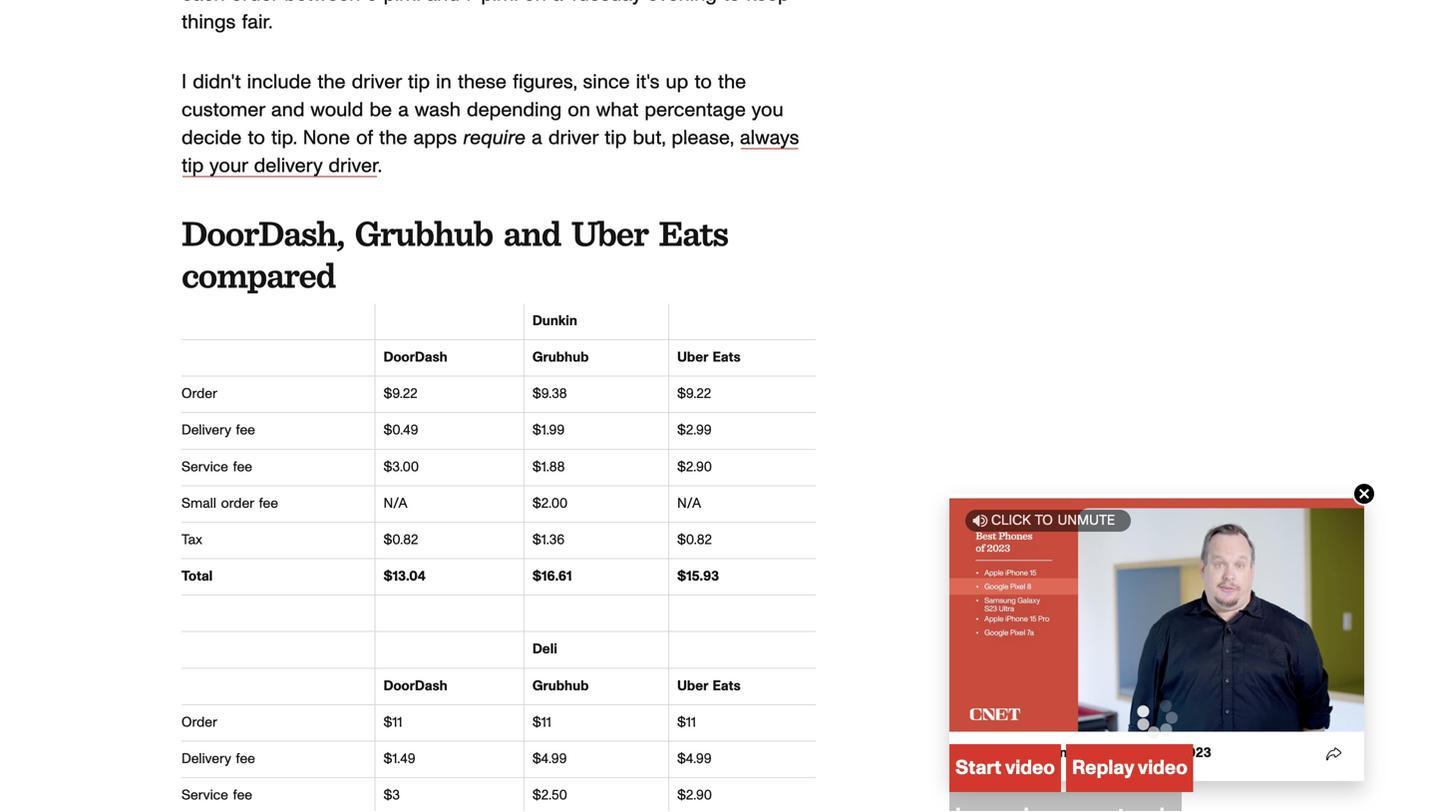 Task type: vqa. For each thing, say whether or not it's contained in the screenshot.
Tip
yes



Task type: describe. For each thing, give the bounding box(es) containing it.
what
[[596, 100, 639, 120]]

replay video
[[1073, 758, 1188, 778]]

delivery for $0.49
[[182, 424, 231, 438]]

please,
[[672, 128, 734, 148]]

1 uber eats from the top
[[677, 351, 741, 365]]

fee for $0.49
[[236, 424, 255, 438]]

since
[[583, 72, 630, 92]]

service fee for $3
[[182, 789, 252, 803]]

up
[[666, 72, 689, 92]]

decide
[[182, 128, 242, 148]]

delivery
[[254, 156, 323, 176]]

0 vertical spatial to
[[695, 72, 712, 92]]

dunkin
[[533, 314, 578, 328]]

click
[[992, 514, 1031, 528]]

$1.49
[[384, 752, 416, 766]]

replay video button
[[1067, 744, 1194, 792]]

1 vertical spatial grubhub
[[533, 351, 589, 365]]

$1.99
[[533, 424, 565, 438]]

service fee for $3.00
[[182, 460, 252, 474]]

1 $4.99 from the left
[[533, 752, 567, 766]]

your
[[209, 156, 248, 176]]

1 $0.82 from the left
[[384, 533, 419, 547]]

2 n/a from the left
[[677, 497, 701, 511]]

click to unmute
[[992, 514, 1116, 528]]

doordash,
[[182, 211, 344, 254]]

video for start video
[[1006, 758, 1055, 778]]

total
[[182, 570, 213, 584]]

2 vertical spatial to
[[1035, 514, 1053, 528]]

figures,
[[513, 72, 577, 92]]

0 horizontal spatial to
[[248, 128, 265, 148]]

wash
[[415, 100, 461, 120]]

on
[[568, 100, 591, 120]]

1 $11 from the left
[[384, 716, 403, 730]]

$2.99
[[677, 424, 712, 438]]

service for $3.00
[[182, 460, 228, 474]]

and inside doordash, grubhub and uber eats compared
[[504, 211, 561, 254]]

1 vertical spatial a
[[532, 128, 543, 148]]

grubhub inside doordash, grubhub and uber eats compared
[[355, 211, 493, 254]]

these
[[458, 72, 507, 92]]

be
[[370, 100, 392, 120]]

i
[[182, 72, 187, 92]]

delivery fee for $0.49
[[182, 424, 255, 438]]

smartphones
[[1051, 746, 1138, 760]]

require a driver tip but, please,
[[463, 128, 740, 148]]

it's
[[636, 72, 660, 92]]

customer
[[182, 100, 265, 120]]

2 vertical spatial grubhub
[[533, 679, 589, 693]]

best
[[1017, 746, 1046, 760]]

delivery for $1.49
[[182, 752, 231, 766]]

$3
[[384, 789, 400, 803]]

unmute
[[1058, 514, 1116, 528]]

uber inside doordash, grubhub and uber eats compared
[[572, 211, 648, 254]]

0 horizontal spatial the
[[318, 72, 346, 92]]

include
[[247, 72, 311, 92]]

i didn't include the driver tip in these figures, since it's up to the customer and would be a wash depending on what percentage you decide to tip. none of the apps
[[182, 72, 784, 148]]

driver for i
[[352, 72, 402, 92]]

a inside i didn't include the driver tip in these figures, since it's up to the customer and would be a wash depending on what percentage you decide to tip. none of the apps
[[398, 100, 409, 120]]

$0.49
[[384, 424, 418, 438]]

1 horizontal spatial the
[[379, 128, 407, 148]]

1 doordash from the top
[[384, 351, 448, 365]]

percentage
[[645, 100, 746, 120]]

2 vertical spatial uber
[[677, 679, 709, 693]]

in
[[436, 72, 452, 92]]

2 doordash from the top
[[384, 679, 448, 693]]

video for replay video
[[1138, 758, 1188, 778]]



Task type: locate. For each thing, give the bounding box(es) containing it.
eats inside doordash, grubhub and uber eats compared
[[659, 211, 728, 254]]

none
[[303, 128, 350, 148]]

1 horizontal spatial to
[[695, 72, 712, 92]]

video right the replay
[[1138, 758, 1188, 778]]

$13.04
[[384, 570, 426, 584]]

$15.93
[[677, 570, 719, 584]]

2 video from the left
[[1138, 758, 1188, 778]]

video right start
[[1006, 758, 1055, 778]]

1 vertical spatial doordash
[[384, 679, 448, 693]]

2 uber eats from the top
[[677, 679, 741, 693]]

0 horizontal spatial tip
[[182, 156, 204, 176]]

tip down 'what'
[[605, 128, 627, 148]]

from
[[1142, 746, 1175, 760]]

3 $11 from the left
[[677, 716, 696, 730]]

1 vertical spatial uber eats
[[677, 679, 741, 693]]

0 horizontal spatial $0.82
[[384, 533, 419, 547]]

1 vertical spatial delivery fee
[[182, 752, 255, 766]]

to left tip.
[[248, 128, 265, 148]]

eats
[[659, 211, 728, 254], [713, 351, 741, 365], [713, 679, 741, 693]]

$4.99
[[533, 752, 567, 766], [677, 752, 712, 766]]

$9.22 up "$2.99"
[[677, 387, 712, 401]]

tip inside always tip your delivery driver
[[182, 156, 204, 176]]

depending
[[467, 100, 562, 120]]

1 service from the top
[[182, 460, 228, 474]]

0 vertical spatial service
[[182, 460, 228, 474]]

0 vertical spatial driver
[[352, 72, 402, 92]]

1 vertical spatial uber
[[677, 351, 709, 365]]

1 vertical spatial delivery
[[182, 752, 231, 766]]

tip.
[[271, 128, 297, 148]]

$2.00
[[533, 497, 568, 511]]

driver up be
[[352, 72, 402, 92]]

to
[[695, 72, 712, 92], [248, 128, 265, 148], [1035, 514, 1053, 528]]

0 vertical spatial $2.90
[[677, 460, 712, 474]]

2 horizontal spatial to
[[1035, 514, 1053, 528]]

tip
[[408, 72, 430, 92], [605, 128, 627, 148], [182, 156, 204, 176]]

fee
[[236, 424, 255, 438], [233, 460, 252, 474], [259, 497, 278, 511], [236, 752, 255, 766], [233, 789, 252, 803]]

$9.22
[[384, 387, 418, 401], [677, 387, 712, 401]]

start video
[[956, 758, 1055, 778]]

1 video from the left
[[1006, 758, 1055, 778]]

1 horizontal spatial and
[[504, 211, 561, 254]]

2 vertical spatial eats
[[713, 679, 741, 693]]

fee for $3
[[233, 789, 252, 803]]

1 n/a from the left
[[384, 497, 408, 511]]

0 vertical spatial doordash
[[384, 351, 448, 365]]

always tip your delivery driver link
[[182, 128, 800, 176]]

1 $2.90 from the top
[[677, 460, 712, 474]]

order
[[221, 497, 254, 511]]

tip inside i didn't include the driver tip in these figures, since it's up to the customer and would be a wash depending on what percentage you decide to tip. none of the apps
[[408, 72, 430, 92]]

the
[[318, 72, 346, 92], [718, 72, 747, 92], [379, 128, 407, 148]]

0 vertical spatial eats
[[659, 211, 728, 254]]

a right be
[[398, 100, 409, 120]]

doordash
[[384, 351, 448, 365], [384, 679, 448, 693]]

tax
[[182, 533, 202, 547]]

doordash, grubhub and uber eats compared element
[[182, 304, 816, 811]]

grubhub
[[355, 211, 493, 254], [533, 351, 589, 365], [533, 679, 589, 693]]

delivery fee for $1.49
[[182, 752, 255, 766]]

$1.36
[[533, 533, 565, 547]]

$1.88
[[533, 460, 565, 474]]

0 vertical spatial delivery
[[182, 424, 231, 438]]

0 horizontal spatial $9.22
[[384, 387, 418, 401]]

driver down on
[[549, 128, 599, 148]]

replay
[[1073, 758, 1135, 778]]

2 horizontal spatial $11
[[677, 716, 696, 730]]

and up tip.
[[271, 100, 305, 120]]

driver inside always tip your delivery driver
[[329, 156, 378, 176]]

2 $11 from the left
[[533, 716, 552, 730]]

grubhub down . on the left top of page
[[355, 211, 493, 254]]

1 vertical spatial eats
[[713, 351, 741, 365]]

2 order from the top
[[182, 716, 217, 730]]

fee for $1.49
[[236, 752, 255, 766]]

2 $2.90 from the top
[[677, 789, 712, 803]]

and down always tip your delivery driver
[[504, 211, 561, 254]]

compared
[[182, 253, 335, 296]]

doordash up $1.49
[[384, 679, 448, 693]]

1 $9.22 from the left
[[384, 387, 418, 401]]

1 horizontal spatial n/a
[[677, 497, 701, 511]]

0 horizontal spatial $4.99
[[533, 752, 567, 766]]

1 vertical spatial $2.90
[[677, 789, 712, 803]]

1 horizontal spatial tip
[[408, 72, 430, 92]]

$2.90 for $2.50
[[677, 789, 712, 803]]

n/a
[[384, 497, 408, 511], [677, 497, 701, 511]]

1 vertical spatial and
[[504, 211, 561, 254]]

0 vertical spatial tip
[[408, 72, 430, 92]]

cnet's best smartphones from 2023
[[966, 746, 1212, 760]]

order
[[182, 387, 217, 401], [182, 716, 217, 730]]

0 vertical spatial delivery fee
[[182, 424, 255, 438]]

start video button
[[950, 744, 1061, 792]]

grubhub down the deli
[[533, 679, 589, 693]]

1 vertical spatial service
[[182, 789, 228, 803]]

small
[[182, 497, 216, 511]]

n/a down $3.00
[[384, 497, 408, 511]]

driver for always
[[329, 156, 378, 176]]

doordash up the "$0.49"
[[384, 351, 448, 365]]

0 vertical spatial and
[[271, 100, 305, 120]]

0 vertical spatial order
[[182, 387, 217, 401]]

2 service from the top
[[182, 789, 228, 803]]

1 horizontal spatial $9.22
[[677, 387, 712, 401]]

2 vertical spatial driver
[[329, 156, 378, 176]]

$2.90
[[677, 460, 712, 474], [677, 789, 712, 803]]

1 horizontal spatial $4.99
[[677, 752, 712, 766]]

$11
[[384, 716, 403, 730], [533, 716, 552, 730], [677, 716, 696, 730]]

1 vertical spatial order
[[182, 716, 217, 730]]

2 delivery from the top
[[182, 752, 231, 766]]

0 vertical spatial grubhub
[[355, 211, 493, 254]]

would
[[311, 100, 364, 120]]

uber eats
[[677, 351, 741, 365], [677, 679, 741, 693]]

$2.50
[[533, 789, 568, 803]]

tip left in
[[408, 72, 430, 92]]

1 horizontal spatial $0.82
[[677, 533, 712, 547]]

0 vertical spatial a
[[398, 100, 409, 120]]

small order fee
[[182, 497, 278, 511]]

0 vertical spatial service fee
[[182, 460, 252, 474]]

and
[[271, 100, 305, 120], [504, 211, 561, 254]]

$3.00
[[384, 460, 419, 474]]

2 horizontal spatial tip
[[605, 128, 627, 148]]

start
[[956, 758, 1002, 778]]

order for $9.22
[[182, 387, 217, 401]]

and inside i didn't include the driver tip in these figures, since it's up to the customer and would be a wash depending on what percentage you decide to tip. none of the apps
[[271, 100, 305, 120]]

doordash, grubhub and uber eats compared
[[182, 211, 728, 296]]

the right of
[[379, 128, 407, 148]]

service for $3
[[182, 789, 228, 803]]

always tip your delivery driver
[[182, 128, 800, 176]]

2 delivery fee from the top
[[182, 752, 255, 766]]

driver down of
[[329, 156, 378, 176]]

1 vertical spatial to
[[248, 128, 265, 148]]

driver inside i didn't include the driver tip in these figures, since it's up to the customer and would be a wash depending on what percentage you decide to tip. none of the apps
[[352, 72, 402, 92]]

didn't
[[193, 72, 241, 92]]

but,
[[633, 128, 666, 148]]

1 vertical spatial driver
[[549, 128, 599, 148]]

$0.82 up $15.93
[[677, 533, 712, 547]]

$0.82 up $13.04
[[384, 533, 419, 547]]

1 vertical spatial service fee
[[182, 789, 252, 803]]

always
[[740, 128, 800, 148]]

delivery
[[182, 424, 231, 438], [182, 752, 231, 766]]

1 horizontal spatial video
[[1138, 758, 1188, 778]]

0 horizontal spatial a
[[398, 100, 409, 120]]

video
[[1006, 758, 1055, 778], [1138, 758, 1188, 778]]

video inside button
[[1006, 758, 1055, 778]]

$9.22 up the "$0.49"
[[384, 387, 418, 401]]

grubhub down dunkin
[[533, 351, 589, 365]]

1 delivery from the top
[[182, 424, 231, 438]]

2 vertical spatial tip
[[182, 156, 204, 176]]

$9.38
[[533, 387, 567, 401]]

0 horizontal spatial n/a
[[384, 497, 408, 511]]

$16.61
[[533, 570, 572, 584]]

0 horizontal spatial $11
[[384, 716, 403, 730]]

to right click
[[1035, 514, 1053, 528]]

a down depending
[[532, 128, 543, 148]]

a
[[398, 100, 409, 120], [532, 128, 543, 148]]

0 horizontal spatial video
[[1006, 758, 1055, 778]]

order for $11
[[182, 716, 217, 730]]

video inside button
[[1138, 758, 1188, 778]]

delivery fee
[[182, 424, 255, 438], [182, 752, 255, 766]]

$0.82
[[384, 533, 419, 547], [677, 533, 712, 547]]

the up would
[[318, 72, 346, 92]]

1 order from the top
[[182, 387, 217, 401]]

1 horizontal spatial a
[[532, 128, 543, 148]]

driver
[[352, 72, 402, 92], [549, 128, 599, 148], [329, 156, 378, 176]]

deli
[[533, 643, 558, 657]]

cnet's
[[966, 746, 1013, 760]]

the up the percentage
[[718, 72, 747, 92]]

1 service fee from the top
[[182, 460, 252, 474]]

service
[[182, 460, 228, 474], [182, 789, 228, 803]]

1 delivery fee from the top
[[182, 424, 255, 438]]

2 $4.99 from the left
[[677, 752, 712, 766]]

to right up
[[695, 72, 712, 92]]

$2.90 for $1.88
[[677, 460, 712, 474]]

tip down 'decide' on the top left of the page
[[182, 156, 204, 176]]

0 vertical spatial uber eats
[[677, 351, 741, 365]]

1 horizontal spatial $11
[[533, 716, 552, 730]]

2 $0.82 from the left
[[677, 533, 712, 547]]

service fee
[[182, 460, 252, 474], [182, 789, 252, 803]]

fee for $3.00
[[233, 460, 252, 474]]

you
[[752, 100, 784, 120]]

2 horizontal spatial the
[[718, 72, 747, 92]]

1 vertical spatial tip
[[605, 128, 627, 148]]

uber
[[572, 211, 648, 254], [677, 351, 709, 365], [677, 679, 709, 693]]

.
[[378, 156, 382, 176]]

0 horizontal spatial and
[[271, 100, 305, 120]]

2 $9.22 from the left
[[677, 387, 712, 401]]

2 service fee from the top
[[182, 789, 252, 803]]

n/a down "$2.99"
[[677, 497, 701, 511]]

0 vertical spatial uber
[[572, 211, 648, 254]]

2023
[[1180, 746, 1212, 760]]

of
[[356, 128, 373, 148]]

require
[[463, 128, 526, 148]]

apps
[[414, 128, 457, 148]]



